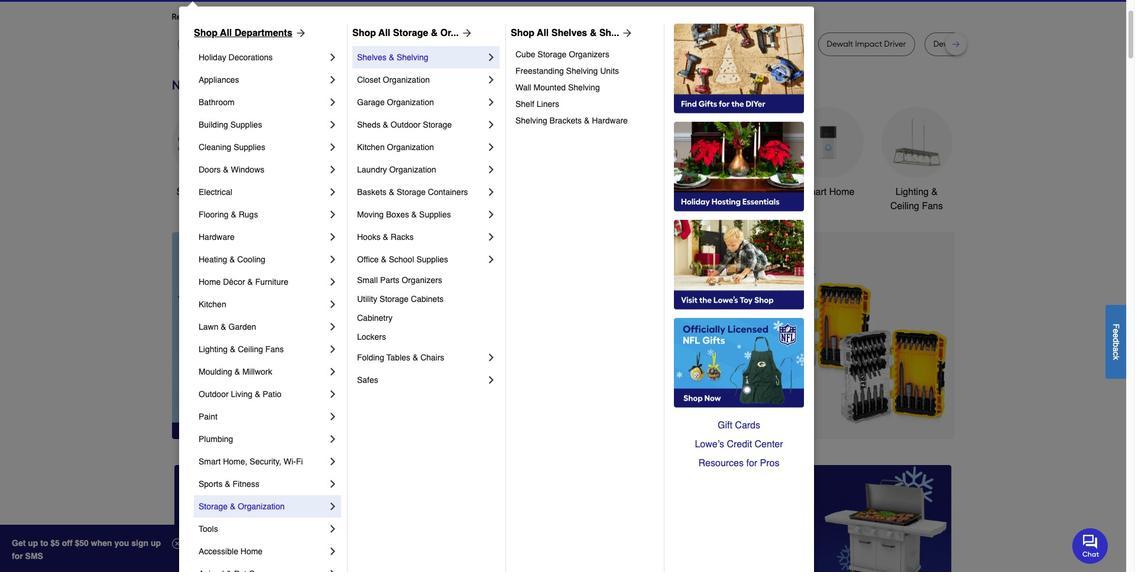 Task type: describe. For each thing, give the bounding box(es) containing it.
0 vertical spatial bathroom
[[199, 98, 235, 107]]

drill for dewalt drill
[[707, 39, 721, 49]]

1 up from the left
[[28, 539, 38, 548]]

all for departments
[[220, 28, 232, 38]]

all for storage
[[378, 28, 390, 38]]

resources for pros
[[698, 458, 779, 469]]

lawn
[[199, 322, 218, 332]]

organization for garage organization
[[387, 98, 434, 107]]

storage up dewalt bit set
[[393, 28, 428, 38]]

2 e from the top
[[1111, 333, 1121, 338]]

recommended searches for you
[[172, 12, 293, 22]]

chevron right image for building supplies
[[327, 119, 339, 131]]

chevron right image for bathroom
[[327, 96, 339, 108]]

supplies up small parts organizers link
[[416, 255, 448, 264]]

freestanding shelving units
[[515, 66, 619, 76]]

to
[[40, 539, 48, 548]]

tools inside outdoor tools & equipment
[[653, 187, 675, 197]]

shop for shop all departments
[[194, 28, 218, 38]]

chevron right image for moulding & millwork
[[327, 366, 339, 378]]

dewalt for dewalt bit set
[[392, 39, 418, 49]]

office & school supplies
[[357, 255, 448, 264]]

storage & organization
[[199, 502, 285, 511]]

chevron right image for safes
[[485, 374, 497, 386]]

freestanding
[[515, 66, 564, 76]]

hooks & racks
[[357, 232, 414, 242]]

1 horizontal spatial tools
[[373, 187, 396, 197]]

organizers for small parts organizers
[[402, 275, 442, 285]]

rugs
[[239, 210, 258, 219]]

organization down sports & fitness link on the left of page
[[238, 502, 285, 511]]

2 drill from the left
[[561, 39, 575, 49]]

sheds & outdoor storage link
[[357, 114, 485, 136]]

appliances
[[199, 75, 239, 85]]

1 horizontal spatial tools link
[[349, 107, 420, 199]]

smart for smart home, security, wi-fi
[[199, 457, 221, 466]]

for inside "link"
[[746, 458, 757, 469]]

0 horizontal spatial shelves
[[357, 53, 387, 62]]

smart home
[[801, 187, 854, 197]]

smart home, security, wi-fi
[[199, 457, 303, 466]]

home décor & furniture
[[199, 277, 288, 287]]

kitchen for kitchen
[[199, 300, 226, 309]]

cabinets
[[411, 294, 444, 304]]

dewalt for dewalt impact driver
[[827, 39, 853, 49]]

windows
[[231, 165, 264, 174]]

hardware link
[[199, 226, 327, 248]]

sheds
[[357, 120, 381, 129]]

4 bit from the left
[[577, 39, 587, 49]]

chevron right image for home décor & furniture
[[327, 276, 339, 288]]

home for smart home
[[829, 187, 854, 197]]

decorations for christmas
[[448, 201, 498, 212]]

gift cards link
[[674, 416, 804, 435]]

deals
[[214, 187, 238, 197]]

moulding
[[199, 367, 232, 377]]

sports & fitness
[[199, 479, 259, 489]]

center
[[755, 439, 783, 450]]

2 bit from the left
[[420, 39, 430, 49]]

impact for impact driver
[[748, 39, 775, 49]]

shop all deals
[[176, 187, 238, 197]]

chevron right image for moving boxes & supplies
[[485, 209, 497, 221]]

sign
[[131, 539, 148, 548]]

cleaning
[[199, 142, 231, 152]]

shop all shelves & sh...
[[511, 28, 619, 38]]

holiday decorations link
[[199, 46, 327, 69]]

cube
[[515, 50, 535, 59]]

folding tables & chairs link
[[357, 346, 485, 369]]

chevron right image for kitchen organization
[[485, 141, 497, 153]]

chevron right image for doors & windows
[[327, 164, 339, 176]]

chevron right image for accessible home
[[327, 546, 339, 557]]

recommended searches for you heading
[[172, 11, 954, 23]]

a
[[1111, 347, 1121, 352]]

& inside "link"
[[584, 116, 590, 125]]

moving boxes & supplies
[[357, 210, 451, 219]]

chevron right image for electrical
[[327, 186, 339, 198]]

chevron right image for heating & cooling
[[327, 254, 339, 265]]

find gifts for the diyer. image
[[674, 24, 804, 114]]

christmas decorations
[[448, 187, 498, 212]]

chevron right image for hooks & racks
[[485, 231, 497, 243]]

for inside heading
[[267, 12, 278, 22]]

chevron right image for smart home, security, wi-fi
[[327, 456, 339, 468]]

chat invite button image
[[1072, 528, 1108, 564]]

heating & cooling
[[199, 255, 265, 264]]

chevron right image for folding tables & chairs
[[485, 352, 497, 364]]

patio
[[263, 390, 281, 399]]

smart home link
[[792, 107, 863, 199]]

shelving down "cube storage organizers" link
[[566, 66, 598, 76]]

home,
[[223, 457, 247, 466]]

scroll to item #2 image
[[636, 418, 664, 423]]

dewalt impact driver
[[827, 39, 906, 49]]

& inside "link"
[[389, 187, 394, 197]]

plumbing
[[199, 434, 233, 444]]

accessible home link
[[199, 540, 327, 563]]

baskets
[[357, 187, 387, 197]]

garage organization link
[[357, 91, 485, 114]]

closet organization
[[357, 75, 430, 85]]

storage down sports on the bottom
[[199, 502, 228, 511]]

get up to $5 off $50 when you sign up for sms
[[12, 539, 161, 561]]

sms
[[25, 552, 43, 561]]

shelf
[[515, 99, 534, 109]]

chevron right image for garage organization
[[485, 96, 497, 108]]

0 horizontal spatial tools link
[[199, 518, 327, 540]]

chevron right image for tools
[[327, 523, 339, 535]]

chevron right image for paint
[[327, 411, 339, 423]]

up to 35 percent off select small appliances. image
[[440, 465, 686, 572]]

dewalt for dewalt
[[187, 39, 213, 49]]

0 horizontal spatial tools
[[199, 524, 218, 534]]

sports & fitness link
[[199, 473, 327, 495]]

storage inside "link"
[[397, 187, 426, 197]]

equipment
[[628, 201, 673, 212]]

living
[[231, 390, 252, 399]]

resources
[[698, 458, 744, 469]]

lighting inside lighting & ceiling fans
[[896, 187, 929, 197]]

up to 50 percent off select tools and accessories. image
[[382, 232, 954, 439]]

resources for pros link
[[674, 454, 804, 473]]

shelving brackets & hardware link
[[515, 112, 656, 129]]

plumbing link
[[199, 428, 327, 450]]

new deals every day during 25 days of deals image
[[172, 75, 954, 95]]

parts
[[380, 275, 399, 285]]

outdoor living & patio
[[199, 390, 281, 399]]

b
[[1111, 342, 1121, 347]]

outdoor living & patio link
[[199, 383, 327, 406]]

moulding & millwork
[[199, 367, 272, 377]]

all for shelves
[[537, 28, 549, 38]]

wall
[[515, 83, 531, 92]]

closet organization link
[[357, 69, 485, 91]]

tool
[[268, 39, 284, 49]]

chevron right image for baskets & storage containers
[[485, 186, 497, 198]]

closet
[[357, 75, 381, 85]]

officially licensed n f l gifts. shop now. image
[[674, 318, 804, 408]]

office
[[357, 255, 379, 264]]

you
[[114, 539, 129, 548]]

electrical
[[199, 187, 232, 197]]

scroll to item #3 element
[[664, 417, 695, 424]]

driver for impact driver
[[777, 39, 800, 49]]

scroll to item #4 image
[[695, 418, 724, 423]]

1 e from the top
[[1111, 329, 1121, 333]]

for inside get up to $5 off $50 when you sign up for sms
[[12, 552, 23, 561]]

outdoor for outdoor living & patio
[[199, 390, 229, 399]]

doors
[[199, 165, 221, 174]]

up to 30 percent off select grills and accessories. image
[[705, 465, 952, 572]]

small parts organizers link
[[357, 271, 497, 290]]

building
[[199, 120, 228, 129]]

moving boxes & supplies link
[[357, 203, 485, 226]]

chevron right image for shelves & shelving
[[485, 51, 497, 63]]

shop all storage & or... link
[[352, 26, 473, 40]]

dewalt for dewalt drill bit
[[311, 39, 337, 49]]

moulding & millwork link
[[199, 361, 327, 383]]

f e e d b a c k
[[1111, 324, 1121, 360]]

laundry
[[357, 165, 387, 174]]

pros
[[760, 458, 779, 469]]

kitchen organization
[[357, 142, 434, 152]]

impact for impact driver bit
[[471, 39, 498, 49]]

furniture
[[255, 277, 288, 287]]

safes
[[357, 375, 378, 385]]

chevron right image for laundry organization
[[485, 164, 497, 176]]

chevron right image for holiday decorations
[[327, 51, 339, 63]]

freestanding shelving units link
[[515, 63, 656, 79]]



Task type: vqa. For each thing, say whether or not it's contained in the screenshot.
Décor
yes



Task type: locate. For each thing, give the bounding box(es) containing it.
2 shop from the left
[[352, 28, 376, 38]]

hardware down the flooring
[[199, 232, 235, 242]]

chevron right image for sports & fitness
[[327, 478, 339, 490]]

accessible
[[199, 547, 238, 556]]

storage up freestanding
[[538, 50, 567, 59]]

f e e d b a c k button
[[1105, 305, 1126, 379]]

all for deals
[[201, 187, 211, 197]]

shelf liners
[[515, 99, 559, 109]]

folding
[[357, 353, 384, 362]]

outdoor up equipment
[[617, 187, 651, 197]]

supplies
[[230, 120, 262, 129], [234, 142, 265, 152], [419, 210, 451, 219], [416, 255, 448, 264]]

bit for dewalt drill bit
[[355, 39, 365, 49]]

electrical link
[[199, 181, 327, 203]]

2 vertical spatial home
[[240, 547, 263, 556]]

0 horizontal spatial up
[[28, 539, 38, 548]]

storage up moving boxes & supplies
[[397, 187, 426, 197]]

containers
[[428, 187, 468, 197]]

1 horizontal spatial bathroom
[[719, 187, 760, 197]]

organization for kitchen organization
[[387, 142, 434, 152]]

organization up sheds & outdoor storage
[[387, 98, 434, 107]]

0 horizontal spatial shop
[[194, 28, 218, 38]]

0 vertical spatial kitchen
[[357, 142, 385, 152]]

2 driver from the left
[[777, 39, 800, 49]]

garden
[[229, 322, 256, 332]]

all down recommended searches for you
[[220, 28, 232, 38]]

1 bit from the left
[[355, 39, 365, 49]]

shelf liners link
[[515, 96, 656, 112]]

2 up from the left
[[151, 539, 161, 548]]

chevron right image for sheds & outdoor storage
[[485, 119, 497, 131]]

cube storage organizers
[[515, 50, 609, 59]]

1 vertical spatial shelves
[[357, 53, 387, 62]]

for left pros
[[746, 458, 757, 469]]

shop all shelves & sh... link
[[511, 26, 633, 40]]

e up b
[[1111, 333, 1121, 338]]

3 impact from the left
[[855, 39, 882, 49]]

fans inside lighting & ceiling fans
[[922, 201, 943, 212]]

1 horizontal spatial shop
[[352, 28, 376, 38]]

kitchen up lawn
[[199, 300, 226, 309]]

shop up the cube
[[511, 28, 534, 38]]

organizers up utility storage cabinets link
[[402, 275, 442, 285]]

décor
[[223, 277, 245, 287]]

chevron right image for hardware
[[327, 231, 339, 243]]

up
[[28, 539, 38, 548], [151, 539, 161, 548]]

hooks & racks link
[[357, 226, 485, 248]]

dewalt
[[187, 39, 213, 49], [240, 39, 266, 49], [311, 39, 337, 49], [392, 39, 418, 49], [679, 39, 705, 49], [827, 39, 853, 49], [933, 39, 960, 49]]

bit for impact driver bit
[[524, 39, 534, 49]]

1 set from the left
[[432, 39, 444, 49]]

organization up garage organization
[[383, 75, 430, 85]]

recommended
[[172, 12, 229, 22]]

2 horizontal spatial arrow right image
[[933, 336, 944, 348]]

arrow right image
[[292, 27, 307, 39]]

c
[[1111, 352, 1121, 356]]

1 horizontal spatial hardware
[[592, 116, 628, 125]]

1 horizontal spatial set
[[589, 39, 601, 49]]

3 bit from the left
[[524, 39, 534, 49]]

arrow right image for shop all shelves & sh...
[[619, 27, 633, 39]]

decorations for holiday
[[229, 53, 273, 62]]

gift
[[718, 420, 732, 431]]

1 vertical spatial fans
[[265, 345, 284, 354]]

1 horizontal spatial ceiling
[[890, 201, 919, 212]]

0 vertical spatial for
[[267, 12, 278, 22]]

2 vertical spatial outdoor
[[199, 390, 229, 399]]

organization for closet organization
[[383, 75, 430, 85]]

shelving down dewalt bit set
[[397, 53, 428, 62]]

chevron right image for closet organization
[[485, 74, 497, 86]]

0 horizontal spatial decorations
[[229, 53, 273, 62]]

shop these last-minute gifts. $99 or less. quantities are limited and won't last. image
[[172, 232, 363, 439]]

0 horizontal spatial lighting & ceiling fans link
[[199, 338, 327, 361]]

1 horizontal spatial organizers
[[569, 50, 609, 59]]

accessible home
[[199, 547, 263, 556]]

chevron right image for office & school supplies
[[485, 254, 497, 265]]

home décor & furniture link
[[199, 271, 327, 293]]

chevron right image for plumbing
[[327, 433, 339, 445]]

1 horizontal spatial kitchen
[[357, 142, 385, 152]]

cooling
[[237, 255, 265, 264]]

1 horizontal spatial lighting & ceiling fans
[[890, 187, 943, 212]]

chevron right image for kitchen
[[327, 299, 339, 310]]

up left to
[[28, 539, 38, 548]]

chevron right image for storage & organization
[[327, 501, 339, 513]]

1 horizontal spatial for
[[267, 12, 278, 22]]

supplies up windows
[[234, 142, 265, 152]]

baskets & storage containers
[[357, 187, 468, 197]]

outdoor for outdoor tools & equipment
[[617, 187, 651, 197]]

2 set from the left
[[589, 39, 601, 49]]

3 shop from the left
[[511, 28, 534, 38]]

5 dewalt from the left
[[679, 39, 705, 49]]

safes link
[[357, 369, 485, 391]]

decorations down christmas
[[448, 201, 498, 212]]

shop up dewalt drill bit
[[352, 28, 376, 38]]

holiday hosting essentials. image
[[674, 122, 804, 212]]

for
[[267, 12, 278, 22], [746, 458, 757, 469], [12, 552, 23, 561]]

tools up accessible
[[199, 524, 218, 534]]

for down 'get'
[[12, 552, 23, 561]]

1 dewalt from the left
[[187, 39, 213, 49]]

smart home, security, wi-fi link
[[199, 450, 327, 473]]

2 horizontal spatial home
[[829, 187, 854, 197]]

0 vertical spatial fans
[[922, 201, 943, 212]]

4 dewalt from the left
[[392, 39, 418, 49]]

bathroom
[[199, 98, 235, 107], [719, 187, 760, 197]]

shelves up closet
[[357, 53, 387, 62]]

cabinetry
[[357, 313, 392, 323]]

scroll to item #5 image
[[724, 418, 752, 423]]

0 horizontal spatial arrow right image
[[459, 27, 473, 39]]

&
[[431, 28, 438, 38], [590, 28, 597, 38], [389, 53, 394, 62], [584, 116, 590, 125], [383, 120, 388, 129], [223, 165, 229, 174], [678, 187, 684, 197], [931, 187, 938, 197], [389, 187, 394, 197], [231, 210, 236, 219], [411, 210, 417, 219], [383, 232, 388, 242], [229, 255, 235, 264], [381, 255, 386, 264], [247, 277, 253, 287], [221, 322, 226, 332], [230, 345, 235, 354], [413, 353, 418, 362], [235, 367, 240, 377], [255, 390, 260, 399], [225, 479, 230, 489], [230, 502, 235, 511]]

driver for impact driver bit
[[500, 39, 522, 49]]

arrow right image for shop all storage & or...
[[459, 27, 473, 39]]

decorations down the dewalt tool
[[229, 53, 273, 62]]

0 horizontal spatial driver
[[500, 39, 522, 49]]

home for accessible home
[[240, 547, 263, 556]]

2 vertical spatial for
[[12, 552, 23, 561]]

chevron right image for outdoor living & patio
[[327, 388, 339, 400]]

all
[[220, 28, 232, 38], [378, 28, 390, 38], [537, 28, 549, 38], [201, 187, 211, 197]]

5 bit from the left
[[978, 39, 987, 49]]

shop for shop all shelves & sh...
[[511, 28, 534, 38]]

for left you at the left
[[267, 12, 278, 22]]

searches
[[230, 12, 265, 22]]

up right sign at the left of the page
[[151, 539, 161, 548]]

0 vertical spatial tools link
[[349, 107, 420, 199]]

smart for smart home
[[801, 187, 827, 197]]

lighting & ceiling fans link
[[881, 107, 952, 213], [199, 338, 327, 361]]

supplies down containers on the left top
[[419, 210, 451, 219]]

lowe's
[[695, 439, 724, 450]]

3 drill from the left
[[707, 39, 721, 49]]

sh...
[[599, 28, 619, 38]]

lockers
[[357, 332, 386, 342]]

1 horizontal spatial outdoor
[[391, 120, 421, 129]]

outdoor
[[391, 120, 421, 129], [617, 187, 651, 197], [199, 390, 229, 399]]

racks
[[391, 232, 414, 242]]

1 vertical spatial ceiling
[[238, 345, 263, 354]]

0 horizontal spatial fans
[[265, 345, 284, 354]]

2 horizontal spatial set
[[989, 39, 1001, 49]]

& inside lighting & ceiling fans
[[931, 187, 938, 197]]

organization
[[383, 75, 430, 85], [387, 98, 434, 107], [387, 142, 434, 152], [389, 165, 436, 174], [238, 502, 285, 511]]

4 drill from the left
[[962, 39, 976, 49]]

liners
[[537, 99, 559, 109]]

get
[[12, 539, 26, 548]]

tools up equipment
[[653, 187, 675, 197]]

moving
[[357, 210, 384, 219]]

drill for dewalt drill bit set
[[962, 39, 976, 49]]

boxes
[[386, 210, 409, 219]]

dewalt for dewalt drill
[[679, 39, 705, 49]]

0 vertical spatial hardware
[[592, 116, 628, 125]]

arrow right image
[[459, 27, 473, 39], [619, 27, 633, 39], [933, 336, 944, 348]]

0 horizontal spatial for
[[12, 552, 23, 561]]

0 vertical spatial organizers
[[569, 50, 609, 59]]

0 vertical spatial decorations
[[229, 53, 273, 62]]

tools link
[[349, 107, 420, 199], [199, 518, 327, 540]]

outdoor up kitchen organization
[[391, 120, 421, 129]]

shelving brackets & hardware
[[515, 116, 628, 125]]

set for dewalt bit set
[[432, 39, 444, 49]]

kitchen link
[[199, 293, 327, 316]]

all right the shop
[[201, 187, 211, 197]]

1 horizontal spatial lighting & ceiling fans link
[[881, 107, 952, 213]]

1 vertical spatial home
[[199, 277, 221, 287]]

chevron right image for lawn & garden
[[327, 321, 339, 333]]

visit the lowe's toy shop. image
[[674, 220, 804, 310]]

0 horizontal spatial impact
[[471, 39, 498, 49]]

organization down sheds & outdoor storage
[[387, 142, 434, 152]]

3 dewalt from the left
[[311, 39, 337, 49]]

outdoor down moulding
[[199, 390, 229, 399]]

shelving down shelf liners
[[515, 116, 547, 125]]

small parts organizers
[[357, 275, 442, 285]]

1 driver from the left
[[500, 39, 522, 49]]

tables
[[386, 353, 410, 362]]

when
[[91, 539, 112, 548]]

6 dewalt from the left
[[827, 39, 853, 49]]

all down recommended searches for you heading
[[537, 28, 549, 38]]

3 driver from the left
[[884, 39, 906, 49]]

1 vertical spatial kitchen
[[199, 300, 226, 309]]

cabinetry link
[[357, 309, 497, 328]]

2 horizontal spatial shop
[[511, 28, 534, 38]]

or...
[[440, 28, 459, 38]]

2 horizontal spatial outdoor
[[617, 187, 651, 197]]

shelves up drill bit set
[[551, 28, 587, 38]]

garage
[[357, 98, 385, 107]]

off
[[62, 539, 73, 548]]

shelving
[[397, 53, 428, 62], [566, 66, 598, 76], [568, 83, 600, 92], [515, 116, 547, 125]]

storage up kitchen organization link
[[423, 120, 452, 129]]

shelves
[[551, 28, 587, 38], [357, 53, 387, 62]]

organization for laundry organization
[[389, 165, 436, 174]]

storage down parts
[[380, 294, 409, 304]]

1 shop from the left
[[194, 28, 218, 38]]

1 vertical spatial organizers
[[402, 275, 442, 285]]

1 horizontal spatial arrow right image
[[619, 27, 633, 39]]

dewalt for dewalt drill bit set
[[933, 39, 960, 49]]

shelves & shelving link
[[357, 46, 485, 69]]

0 horizontal spatial ceiling
[[238, 345, 263, 354]]

chairs
[[420, 353, 444, 362]]

0 vertical spatial outdoor
[[391, 120, 421, 129]]

shop for shop all storage & or...
[[352, 28, 376, 38]]

1 horizontal spatial home
[[240, 547, 263, 556]]

1 horizontal spatial driver
[[777, 39, 800, 49]]

shop
[[176, 187, 199, 197]]

tools down laundry organization
[[373, 187, 396, 197]]

1 horizontal spatial impact
[[748, 39, 775, 49]]

1 horizontal spatial lighting
[[896, 187, 929, 197]]

outdoor inside outdoor tools & equipment
[[617, 187, 651, 197]]

e up d
[[1111, 329, 1121, 333]]

ceiling inside lighting & ceiling fans
[[890, 201, 919, 212]]

dewalt drill
[[679, 39, 721, 49]]

0 vertical spatial lighting
[[896, 187, 929, 197]]

0 horizontal spatial bathroom
[[199, 98, 235, 107]]

0 horizontal spatial lighting
[[199, 345, 228, 354]]

& inside outdoor tools & equipment
[[678, 187, 684, 197]]

heating & cooling link
[[199, 248, 327, 271]]

2 horizontal spatial for
[[746, 458, 757, 469]]

chevron right image
[[327, 74, 339, 86], [485, 119, 497, 131], [327, 141, 339, 153], [485, 164, 497, 176], [485, 254, 497, 265], [327, 299, 339, 310], [485, 374, 497, 386], [327, 388, 339, 400], [327, 411, 339, 423], [327, 478, 339, 490], [327, 546, 339, 557]]

credit
[[727, 439, 752, 450]]

1 vertical spatial lighting
[[199, 345, 228, 354]]

2 impact from the left
[[748, 39, 775, 49]]

shelving down freestanding shelving units "link" at the top
[[568, 83, 600, 92]]

1 vertical spatial lighting & ceiling fans
[[199, 345, 284, 354]]

you
[[279, 12, 293, 22]]

dewalt for dewalt tool
[[240, 39, 266, 49]]

0 horizontal spatial bathroom link
[[199, 91, 327, 114]]

1 impact from the left
[[471, 39, 498, 49]]

wi-
[[284, 457, 296, 466]]

lawn & garden link
[[199, 316, 327, 338]]

get up to 2 free select tools or batteries when you buy 1 with select purchases. image
[[174, 465, 421, 572]]

hardware down shelf liners 'link'
[[592, 116, 628, 125]]

drill
[[339, 39, 353, 49], [561, 39, 575, 49], [707, 39, 721, 49], [962, 39, 976, 49]]

1 horizontal spatial bathroom link
[[704, 107, 775, 199]]

kitchen for kitchen organization
[[357, 142, 385, 152]]

organizers for cube storage organizers
[[569, 50, 609, 59]]

bathroom link
[[199, 91, 327, 114], [704, 107, 775, 199]]

shop down recommended
[[194, 28, 218, 38]]

1 vertical spatial bathroom
[[719, 187, 760, 197]]

1 vertical spatial smart
[[199, 457, 221, 466]]

cleaning supplies
[[199, 142, 265, 152]]

0 vertical spatial home
[[829, 187, 854, 197]]

1 horizontal spatial up
[[151, 539, 161, 548]]

hardware inside "link"
[[592, 116, 628, 125]]

organization inside 'link'
[[387, 98, 434, 107]]

chevron right image for cleaning supplies
[[327, 141, 339, 153]]

1 vertical spatial lighting & ceiling fans link
[[199, 338, 327, 361]]

kitchen up the laundry
[[357, 142, 385, 152]]

bit for dewalt drill bit set
[[978, 39, 987, 49]]

shelves & shelving
[[357, 53, 428, 62]]

1 horizontal spatial shelves
[[551, 28, 587, 38]]

1 vertical spatial outdoor
[[617, 187, 651, 197]]

wall mounted shelving link
[[515, 79, 656, 96]]

2 horizontal spatial tools
[[653, 187, 675, 197]]

doors & windows link
[[199, 158, 327, 181]]

0 vertical spatial lighting & ceiling fans link
[[881, 107, 952, 213]]

1 vertical spatial decorations
[[448, 201, 498, 212]]

1 horizontal spatial smart
[[801, 187, 827, 197]]

1 vertical spatial hardware
[[199, 232, 235, 242]]

security,
[[250, 457, 281, 466]]

organizers down drill bit set
[[569, 50, 609, 59]]

drill for dewalt drill bit
[[339, 39, 353, 49]]

0 horizontal spatial set
[[432, 39, 444, 49]]

0 vertical spatial ceiling
[[890, 201, 919, 212]]

arrow right image inside 'shop all storage & or...' link
[[459, 27, 473, 39]]

chevron right image for lighting & ceiling fans
[[327, 343, 339, 355]]

organization up baskets & storage containers
[[389, 165, 436, 174]]

1 drill from the left
[[339, 39, 353, 49]]

0 horizontal spatial lighting & ceiling fans
[[199, 345, 284, 354]]

building supplies
[[199, 120, 262, 129]]

bit
[[355, 39, 365, 49], [420, 39, 430, 49], [524, 39, 534, 49], [577, 39, 587, 49], [978, 39, 987, 49]]

folding tables & chairs
[[357, 353, 444, 362]]

2 dewalt from the left
[[240, 39, 266, 49]]

0 vertical spatial smart
[[801, 187, 827, 197]]

gift cards
[[718, 420, 760, 431]]

3 set from the left
[[989, 39, 1001, 49]]

0 horizontal spatial home
[[199, 277, 221, 287]]

2 horizontal spatial driver
[[884, 39, 906, 49]]

hardware
[[592, 116, 628, 125], [199, 232, 235, 242]]

1 horizontal spatial fans
[[922, 201, 943, 212]]

0 vertical spatial lighting & ceiling fans
[[890, 187, 943, 212]]

1 vertical spatial for
[[746, 458, 757, 469]]

supplies up cleaning supplies
[[230, 120, 262, 129]]

storage & organization link
[[199, 495, 327, 518]]

7 dewalt from the left
[[933, 39, 960, 49]]

chevron right image for flooring & rugs
[[327, 209, 339, 221]]

arrow right image inside shop all shelves & sh... link
[[619, 27, 633, 39]]

2 horizontal spatial impact
[[855, 39, 882, 49]]

0 horizontal spatial organizers
[[402, 275, 442, 285]]

k
[[1111, 356, 1121, 360]]

1 vertical spatial tools link
[[199, 518, 327, 540]]

heating
[[199, 255, 227, 264]]

0 horizontal spatial hardware
[[199, 232, 235, 242]]

departments
[[235, 28, 292, 38]]

0 vertical spatial shelves
[[551, 28, 587, 38]]

1 horizontal spatial decorations
[[448, 201, 498, 212]]

0 horizontal spatial kitchen
[[199, 300, 226, 309]]

brackets
[[550, 116, 582, 125]]

0 horizontal spatial outdoor
[[199, 390, 229, 399]]

all up 'shelves & shelving'
[[378, 28, 390, 38]]

set for drill bit set
[[589, 39, 601, 49]]

None search field
[[440, 0, 763, 3]]

chevron right image
[[327, 51, 339, 63], [485, 51, 497, 63], [485, 74, 497, 86], [327, 96, 339, 108], [485, 96, 497, 108], [327, 119, 339, 131], [485, 141, 497, 153], [327, 164, 339, 176], [327, 186, 339, 198], [485, 186, 497, 198], [327, 209, 339, 221], [485, 209, 497, 221], [327, 231, 339, 243], [485, 231, 497, 243], [327, 254, 339, 265], [327, 276, 339, 288], [327, 321, 339, 333], [327, 343, 339, 355], [485, 352, 497, 364], [327, 366, 339, 378], [327, 433, 339, 445], [327, 456, 339, 468], [327, 501, 339, 513], [327, 523, 339, 535], [327, 568, 339, 572]]

0 horizontal spatial smart
[[199, 457, 221, 466]]

chevron right image for appliances
[[327, 74, 339, 86]]



